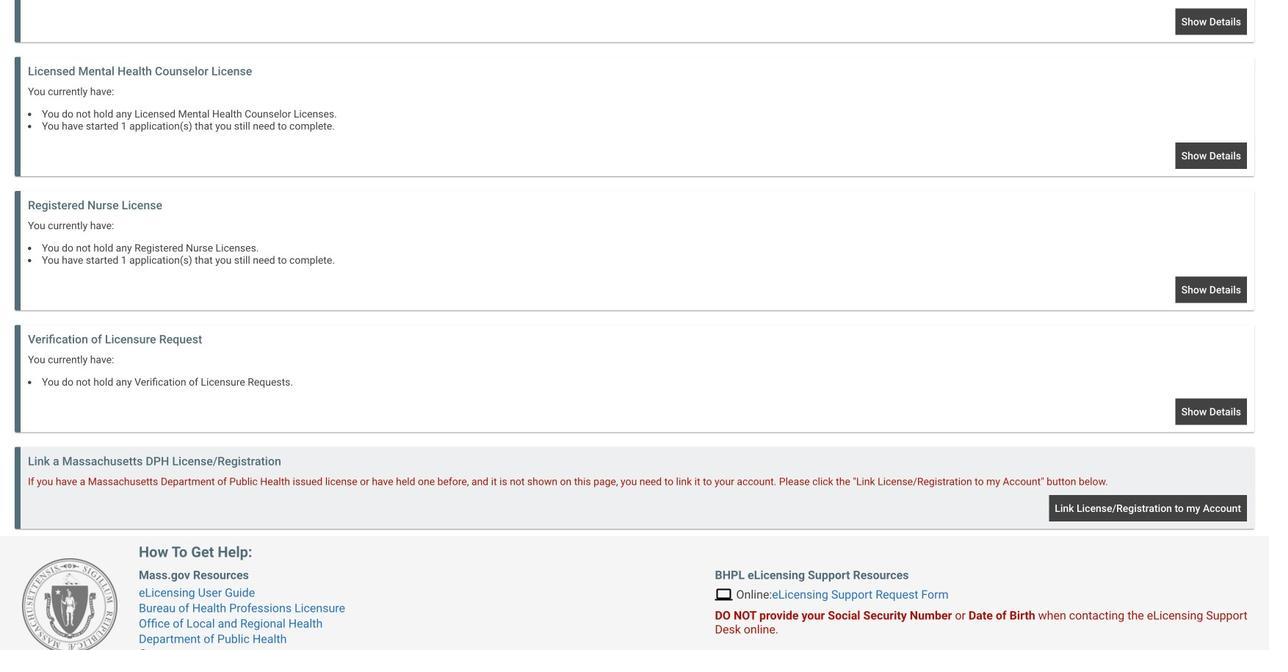 Task type: vqa. For each thing, say whether or not it's contained in the screenshot.
3rd option group from the bottom
no



Task type: describe. For each thing, give the bounding box(es) containing it.
massachusetts state seal image
[[22, 558, 118, 650]]



